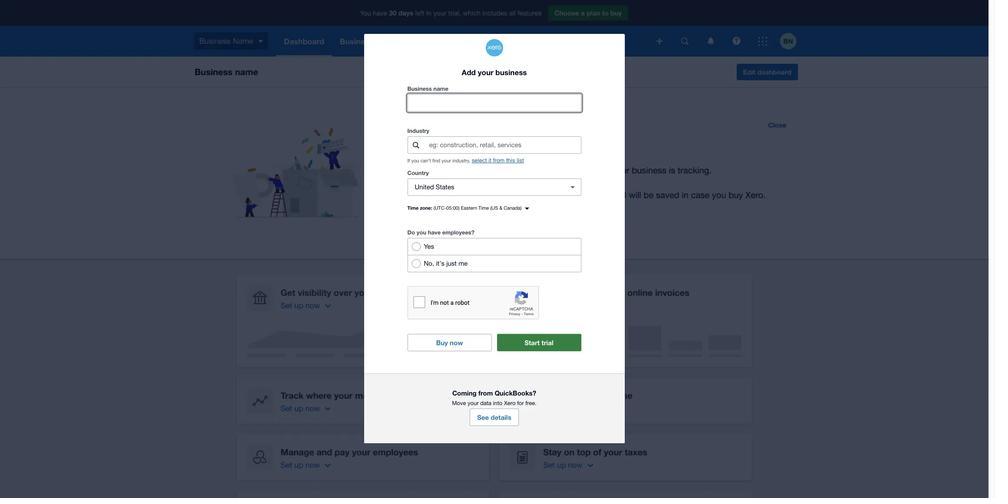 Task type: describe. For each thing, give the bounding box(es) containing it.
if you can't find your industry, select it from this list
[[408, 158, 524, 164]]

your for quickbooks?
[[468, 401, 479, 407]]

business name
[[408, 85, 449, 92]]

no, it's just me
[[424, 260, 468, 268]]

industry,
[[453, 158, 471, 164]]

have
[[428, 229, 441, 236]]

it
[[489, 158, 492, 164]]

clear image
[[564, 179, 582, 196]]

see details
[[477, 414, 512, 422]]

just
[[447, 260, 457, 268]]

name
[[434, 85, 449, 92]]

data
[[481, 401, 492, 407]]

details
[[491, 414, 512, 422]]

coming
[[453, 390, 477, 398]]

start trial button
[[497, 335, 582, 352]]

into
[[493, 401, 503, 407]]

start trial
[[525, 339, 554, 347]]

for
[[517, 401, 524, 407]]

buy now
[[436, 339, 463, 347]]

buy
[[436, 339, 448, 347]]

zone:
[[420, 205, 433, 211]]

add your business
[[462, 68, 527, 77]]

see
[[477, 414, 489, 422]]

can't
[[421, 158, 431, 164]]

xero image
[[486, 39, 503, 56]]

start
[[525, 339, 540, 347]]

quickbooks?
[[495, 390, 537, 398]]

free.
[[526, 401, 537, 407]]

yes
[[424, 243, 434, 251]]

if
[[408, 158, 410, 164]]

Country field
[[408, 179, 561, 196]]

trial
[[542, 339, 554, 347]]

select
[[472, 158, 487, 164]]

from inside coming from quickbooks? move your data into xero for free.
[[479, 390, 493, 398]]

(utc-
[[434, 206, 447, 211]]

0 vertical spatial from
[[493, 158, 505, 164]]

Business name field
[[408, 95, 581, 111]]

Industry field
[[428, 137, 581, 154]]



Task type: vqa. For each thing, say whether or not it's contained in the screenshot.
&
yes



Task type: locate. For each thing, give the bounding box(es) containing it.
xero
[[504, 401, 516, 407]]

see details button
[[470, 409, 519, 427]]

do
[[408, 229, 415, 236]]

2 vertical spatial your
[[468, 401, 479, 407]]

it's
[[436, 260, 445, 268]]

you right if
[[412, 158, 419, 164]]

this
[[506, 158, 516, 164]]

buy now button
[[408, 335, 492, 352]]

no,
[[424, 260, 434, 268]]

from right it
[[493, 158, 505, 164]]

your right add
[[478, 68, 494, 77]]

your right find
[[442, 158, 451, 164]]

your
[[478, 68, 494, 77], [442, 158, 451, 164], [468, 401, 479, 407]]

business
[[408, 85, 432, 92]]

1 vertical spatial your
[[442, 158, 451, 164]]

list
[[517, 158, 524, 164]]

canada)
[[504, 206, 522, 211]]

country
[[408, 170, 429, 177]]

do you have employees?
[[408, 229, 475, 236]]

0 vertical spatial you
[[412, 158, 419, 164]]

your inside if you can't find your industry, select it from this list
[[442, 158, 451, 164]]

business
[[496, 68, 527, 77]]

0 horizontal spatial time
[[408, 205, 419, 211]]

time inside time zone: (utc-05:00) eastern time (us & canada)
[[479, 206, 489, 211]]

find
[[433, 158, 441, 164]]

time left "zone:"
[[408, 205, 419, 211]]

0 vertical spatial your
[[478, 68, 494, 77]]

eastern
[[461, 206, 477, 211]]

your left data
[[468, 401, 479, 407]]

move
[[452, 401, 466, 407]]

1 horizontal spatial time
[[479, 206, 489, 211]]

you inside if you can't find your industry, select it from this list
[[412, 158, 419, 164]]

do you have employees? group
[[408, 238, 582, 273]]

1 vertical spatial from
[[479, 390, 493, 398]]

you for can't
[[412, 158, 419, 164]]

05:00)
[[447, 206, 460, 211]]

industry
[[408, 128, 430, 135]]

you for have
[[417, 229, 427, 236]]

(us
[[491, 206, 498, 211]]

coming from quickbooks? move your data into xero for free.
[[452, 390, 537, 407]]

select it from this list button
[[472, 158, 524, 164]]

time left (us at the top of the page
[[479, 206, 489, 211]]

add
[[462, 68, 476, 77]]

from up data
[[479, 390, 493, 398]]

from
[[493, 158, 505, 164], [479, 390, 493, 398]]

you
[[412, 158, 419, 164], [417, 229, 427, 236]]

your for can't
[[442, 158, 451, 164]]

me
[[459, 260, 468, 268]]

your inside coming from quickbooks? move your data into xero for free.
[[468, 401, 479, 407]]

search icon image
[[413, 142, 420, 149]]

1 vertical spatial you
[[417, 229, 427, 236]]

now
[[450, 339, 463, 347]]

employees?
[[442, 229, 475, 236]]

time zone: (utc-05:00) eastern time (us & canada)
[[408, 205, 522, 211]]

&
[[500, 206, 503, 211]]

time
[[408, 205, 419, 211], [479, 206, 489, 211]]

you right do
[[417, 229, 427, 236]]



